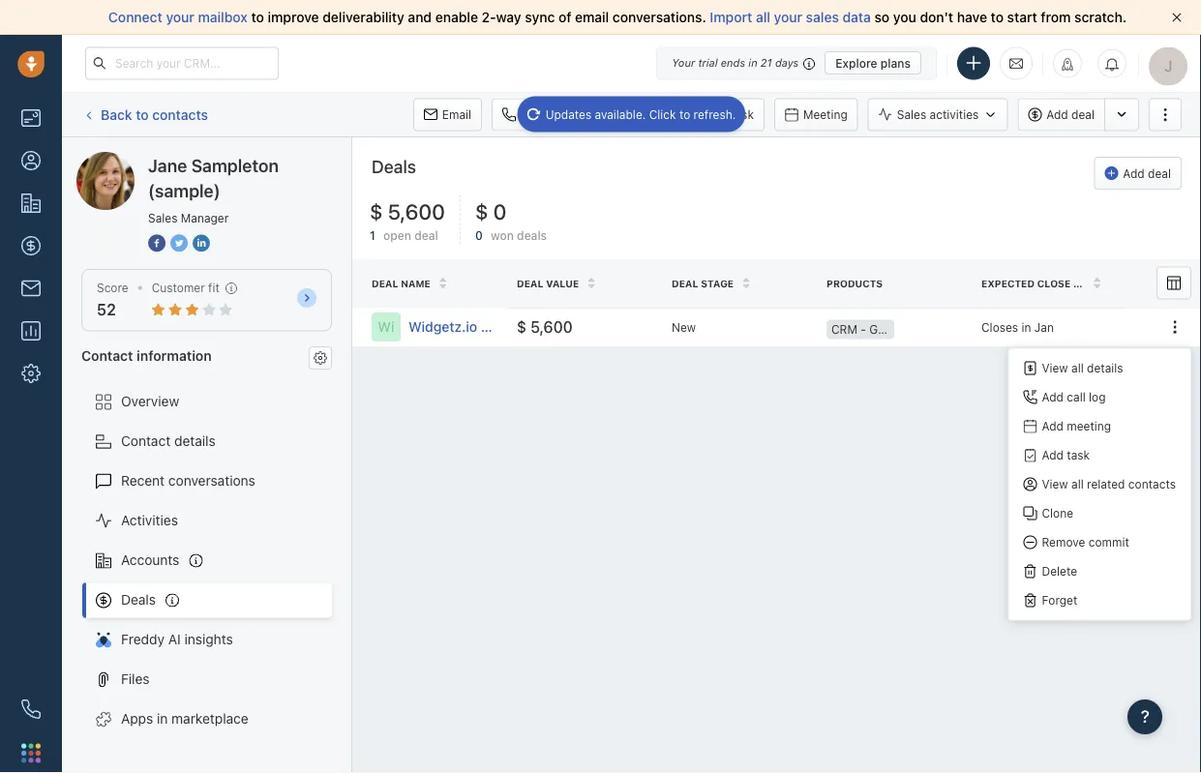 Task type: locate. For each thing, give the bounding box(es) containing it.
your left the mailbox
[[166, 9, 194, 25]]

contacts
[[152, 106, 208, 122], [1129, 478, 1176, 491]]

1 horizontal spatial deal
[[517, 278, 543, 289]]

1 vertical spatial view
[[1042, 478, 1068, 491]]

0 horizontal spatial 5,600
[[388, 198, 445, 224]]

scratch.
[[1075, 9, 1127, 25]]

deals up freddy
[[121, 592, 156, 608]]

in left 21
[[749, 57, 758, 69]]

close image
[[1172, 13, 1182, 22]]

all right "import" at right
[[756, 9, 770, 25]]

import all your sales data link
[[710, 9, 875, 25]]

deals
[[372, 156, 416, 177], [121, 592, 156, 608]]

sms
[[623, 108, 648, 121]]

email image
[[1010, 55, 1023, 71]]

1 vertical spatial contacts
[[1129, 478, 1176, 491]]

and
[[408, 9, 432, 25]]

1
[[370, 229, 375, 243]]

1 horizontal spatial sales
[[897, 108, 927, 121]]

2 your from the left
[[774, 9, 803, 25]]

0 vertical spatial view
[[1042, 362, 1068, 375]]

freddy ai insights
[[121, 632, 233, 648]]

sampleton down 'back to contacts'
[[149, 151, 215, 167]]

0 horizontal spatial $
[[370, 198, 383, 224]]

2 vertical spatial all
[[1072, 478, 1084, 491]]

ends
[[721, 57, 746, 69]]

1 vertical spatial deals
[[121, 592, 156, 608]]

view for view all related contacts
[[1042, 478, 1068, 491]]

2-
[[482, 9, 496, 25]]

explore plans
[[836, 56, 911, 70]]

(sample) down deal value
[[481, 319, 538, 335]]

1 your from the left
[[166, 9, 194, 25]]

customer fit
[[152, 281, 220, 295]]

in for apps in marketplace
[[157, 711, 168, 727]]

mailbox
[[198, 9, 248, 25]]

deals up $ 5,600 1 open deal
[[372, 156, 416, 177]]

(sample) inside 'link'
[[481, 319, 538, 335]]

contact details
[[121, 433, 216, 449]]

(sample)
[[219, 151, 274, 167], [148, 180, 220, 201], [481, 319, 538, 335]]

add call log
[[1042, 391, 1106, 404]]

2 deal from the left
[[517, 278, 543, 289]]

improve
[[268, 9, 319, 25]]

$ down deal value
[[517, 317, 527, 336]]

1 horizontal spatial your
[[774, 9, 803, 25]]

sms button
[[594, 98, 657, 131]]

0 horizontal spatial sales
[[148, 211, 178, 225]]

freddy
[[121, 632, 165, 648]]

deal for deal name
[[372, 278, 398, 289]]

$ for $ 5,600
[[370, 198, 383, 224]]

enable
[[435, 9, 478, 25]]

marketplace
[[171, 711, 249, 727]]

phone image
[[21, 700, 41, 719]]

contact up recent
[[121, 433, 171, 449]]

task button
[[700, 98, 765, 131]]

0 vertical spatial add deal button
[[1018, 98, 1105, 131]]

0 up "won"
[[493, 198, 507, 224]]

0 vertical spatial 5,600
[[388, 198, 445, 224]]

$ up the 1
[[370, 198, 383, 224]]

sales activities
[[897, 108, 979, 121]]

2 view from the top
[[1042, 478, 1068, 491]]

sampleton
[[149, 151, 215, 167], [191, 155, 279, 176]]

facebook circled image
[[148, 232, 166, 253]]

view
[[1042, 362, 1068, 375], [1042, 478, 1068, 491]]

have
[[957, 9, 987, 25]]

0 vertical spatial deal
[[1072, 108, 1095, 121]]

in
[[749, 57, 758, 69], [1022, 320, 1031, 334], [157, 711, 168, 727]]

to left start
[[991, 9, 1004, 25]]

2 horizontal spatial $
[[517, 317, 527, 336]]

call button
[[492, 98, 551, 131]]

meeting
[[803, 108, 848, 121]]

your
[[672, 57, 695, 69]]

0 horizontal spatial contacts
[[152, 106, 208, 122]]

1 vertical spatial contact
[[121, 433, 171, 449]]

1 vertical spatial 5,600
[[531, 317, 573, 336]]

0 left "won"
[[475, 229, 483, 243]]

your left sales
[[774, 9, 803, 25]]

remove commit
[[1042, 536, 1129, 549]]

recent
[[121, 473, 165, 489]]

1 vertical spatial add deal
[[1123, 167, 1171, 180]]

deal value
[[517, 278, 579, 289]]

0 vertical spatial deals
[[372, 156, 416, 177]]

0 horizontal spatial in
[[157, 711, 168, 727]]

Search your CRM... text field
[[85, 47, 279, 80]]

1 vertical spatial sales
[[148, 211, 178, 225]]

1 horizontal spatial jane
[[148, 155, 187, 176]]

contact
[[81, 347, 133, 363], [121, 433, 171, 449]]

jane inside jane sampleton (sample)
[[148, 155, 187, 176]]

connect
[[108, 9, 162, 25]]

1 horizontal spatial 5,600
[[531, 317, 573, 336]]

updates available. click to refresh.
[[546, 107, 736, 121]]

$ inside $ 0 0 won deals
[[475, 198, 488, 224]]

so
[[875, 9, 890, 25]]

details up log
[[1087, 362, 1123, 375]]

2 horizontal spatial deal
[[672, 278, 698, 289]]

1 horizontal spatial details
[[1087, 362, 1123, 375]]

5,600 down deal value
[[531, 317, 573, 336]]

1 horizontal spatial $
[[475, 198, 488, 224]]

0 horizontal spatial your
[[166, 9, 194, 25]]

0
[[493, 198, 507, 224], [475, 229, 483, 243]]

delete
[[1042, 565, 1077, 578]]

back
[[101, 106, 132, 122]]

contact for contact details
[[121, 433, 171, 449]]

$ for $ 0
[[475, 198, 488, 224]]

0 vertical spatial contact
[[81, 347, 133, 363]]

2 vertical spatial deal
[[415, 229, 438, 243]]

related
[[1087, 478, 1125, 491]]

related con
[[1136, 277, 1201, 288]]

sales
[[897, 108, 927, 121], [148, 211, 178, 225]]

$ right $ 5,600 1 open deal
[[475, 198, 488, 224]]

mng settings image
[[314, 351, 327, 365]]

2 vertical spatial in
[[157, 711, 168, 727]]

1 vertical spatial details
[[174, 433, 216, 449]]

meeting
[[1067, 420, 1111, 433]]

details
[[1087, 362, 1123, 375], [174, 433, 216, 449]]

commit
[[1089, 536, 1129, 549]]

1 horizontal spatial in
[[749, 57, 758, 69]]

2 horizontal spatial deal
[[1148, 167, 1171, 180]]

call link
[[492, 98, 551, 131]]

won
[[491, 229, 514, 243]]

email
[[575, 9, 609, 25]]

deal
[[1072, 108, 1095, 121], [1148, 167, 1171, 180], [415, 229, 438, 243]]

sales for sales manager
[[148, 211, 178, 225]]

close
[[1037, 278, 1071, 289]]

connect your mailbox to improve deliverability and enable 2-way sync of email conversations. import all your sales data so you don't have to start from scratch.
[[108, 9, 1127, 25]]

view up add call log
[[1042, 362, 1068, 375]]

1 vertical spatial 0
[[475, 229, 483, 243]]

1 vertical spatial in
[[1022, 320, 1031, 334]]

linkedin circled image
[[193, 232, 210, 253]]

2 vertical spatial (sample)
[[481, 319, 538, 335]]

deal inside $ 5,600 1 open deal
[[415, 229, 438, 243]]

deal for deal value
[[517, 278, 543, 289]]

deal left name
[[372, 278, 398, 289]]

to
[[251, 9, 264, 25], [991, 9, 1004, 25], [136, 106, 149, 122], [679, 107, 690, 121]]

$ inside $ 5,600 1 open deal
[[370, 198, 383, 224]]

to right back
[[136, 106, 149, 122]]

(sample) up manager
[[219, 151, 274, 167]]

5,600
[[388, 198, 445, 224], [531, 317, 573, 336]]

all up call
[[1072, 362, 1084, 375]]

jane down 'back to contacts'
[[148, 155, 187, 176]]

5,600 up open
[[388, 198, 445, 224]]

from
[[1041, 9, 1071, 25]]

in left jan
[[1022, 320, 1031, 334]]

1 vertical spatial all
[[1072, 362, 1084, 375]]

0 horizontal spatial deal
[[415, 229, 438, 243]]

start
[[1007, 9, 1038, 25]]

deal stage
[[672, 278, 734, 289]]

add deal
[[1047, 108, 1095, 121], [1123, 167, 1171, 180]]

0 vertical spatial add deal
[[1047, 108, 1095, 121]]

view all details
[[1042, 362, 1123, 375]]

click
[[649, 107, 676, 121]]

new
[[672, 320, 696, 334]]

0 vertical spatial all
[[756, 9, 770, 25]]

deal name
[[372, 278, 431, 289]]

clone
[[1042, 507, 1074, 520]]

2 horizontal spatial in
[[1022, 320, 1031, 334]]

deal left "stage"
[[672, 278, 698, 289]]

0 vertical spatial sales
[[897, 108, 927, 121]]

5,600 inside $ 5,600 1 open deal
[[388, 198, 445, 224]]

view up clone
[[1042, 478, 1068, 491]]

insights
[[184, 632, 233, 648]]

all left related
[[1072, 478, 1084, 491]]

your
[[166, 9, 194, 25], [774, 9, 803, 25]]

in right apps
[[157, 711, 168, 727]]

con
[[1184, 277, 1201, 288]]

sync
[[525, 9, 555, 25]]

0 horizontal spatial add deal
[[1047, 108, 1095, 121]]

add task
[[1042, 449, 1090, 462]]

all
[[756, 9, 770, 25], [1072, 362, 1084, 375], [1072, 478, 1084, 491]]

1 horizontal spatial deal
[[1072, 108, 1095, 121]]

details up recent conversations
[[174, 433, 216, 449]]

0 horizontal spatial deal
[[372, 278, 398, 289]]

data
[[843, 9, 871, 25]]

apps in marketplace
[[121, 711, 249, 727]]

sales manager
[[148, 211, 229, 225]]

0 vertical spatial in
[[749, 57, 758, 69]]

1 vertical spatial (sample)
[[148, 180, 220, 201]]

call
[[1067, 391, 1086, 404]]

1 view from the top
[[1042, 362, 1068, 375]]

jane sampleton (sample) up manager
[[148, 155, 279, 201]]

0 vertical spatial details
[[1087, 362, 1123, 375]]

(sample) up 'sales manager'
[[148, 180, 220, 201]]

0 vertical spatial 0
[[493, 198, 507, 224]]

freshworks switcher image
[[21, 744, 41, 763]]

sales activities button
[[868, 98, 1018, 131], [868, 98, 1008, 131]]

deal left the value
[[517, 278, 543, 289]]

0 horizontal spatial details
[[174, 433, 216, 449]]

sales for sales activities
[[897, 108, 927, 121]]

sales left activities
[[897, 108, 927, 121]]

contacts right related
[[1129, 478, 1176, 491]]

1 vertical spatial deal
[[1148, 167, 1171, 180]]

sales up facebook circled icon
[[148, 211, 178, 225]]

1 deal from the left
[[372, 278, 398, 289]]

3 deal from the left
[[672, 278, 698, 289]]

jane down back
[[115, 151, 145, 167]]

contacts down search your crm... text field
[[152, 106, 208, 122]]

contact down 52
[[81, 347, 133, 363]]

52
[[97, 301, 116, 319]]

updates
[[546, 107, 592, 121]]



Task type: describe. For each thing, give the bounding box(es) containing it.
explore
[[836, 56, 878, 70]]

all for view all details
[[1072, 362, 1084, 375]]

way
[[496, 9, 521, 25]]

task
[[729, 108, 754, 121]]

all for view all related contacts
[[1072, 478, 1084, 491]]

ai
[[168, 632, 181, 648]]

files
[[121, 671, 150, 687]]

0 horizontal spatial deals
[[121, 592, 156, 608]]

add meeting
[[1042, 420, 1111, 433]]

sampleton up manager
[[191, 155, 279, 176]]

0 vertical spatial contacts
[[152, 106, 208, 122]]

jan
[[1035, 320, 1054, 334]]

name
[[401, 278, 431, 289]]

meeting button
[[774, 98, 858, 131]]

available.
[[595, 107, 646, 121]]

expected close date
[[982, 278, 1100, 289]]

view for view all details
[[1042, 362, 1068, 375]]

1 horizontal spatial 0
[[493, 198, 507, 224]]

5,600 for $ 5,600
[[531, 317, 573, 336]]

deals
[[517, 229, 547, 243]]

refresh.
[[694, 107, 736, 121]]

days
[[775, 57, 799, 69]]

contact for contact information
[[81, 347, 133, 363]]

recent conversations
[[121, 473, 255, 489]]

wi
[[378, 319, 395, 335]]

forget
[[1042, 594, 1078, 607]]

trial
[[698, 57, 718, 69]]

value
[[546, 278, 579, 289]]

updates available. click to refresh. link
[[518, 96, 746, 132]]

plans
[[881, 56, 911, 70]]

apps
[[121, 711, 153, 727]]

$ 5,600
[[517, 317, 573, 336]]

phone element
[[12, 690, 50, 729]]

1 horizontal spatial add deal
[[1123, 167, 1171, 180]]

0 vertical spatial (sample)
[[219, 151, 274, 167]]

5,600 for $ 5,600 1 open deal
[[388, 198, 445, 224]]

accounts
[[121, 552, 179, 568]]

import
[[710, 9, 752, 25]]

related
[[1136, 277, 1182, 288]]

log
[[1089, 391, 1106, 404]]

email
[[442, 108, 471, 121]]

remove
[[1042, 536, 1086, 549]]

task
[[1067, 449, 1090, 462]]

0 horizontal spatial jane
[[115, 151, 145, 167]]

products
[[827, 277, 883, 288]]

deal for deal stage
[[672, 278, 698, 289]]

activities
[[121, 513, 178, 529]]

widgetz.io (sample) link
[[409, 317, 538, 336]]

score
[[97, 281, 128, 295]]

you
[[893, 9, 917, 25]]

widgetz.io
[[409, 319, 477, 335]]

to right click on the top of page
[[679, 107, 690, 121]]

date
[[1074, 278, 1100, 289]]

1 horizontal spatial contacts
[[1129, 478, 1176, 491]]

widgetz.io (sample)
[[409, 319, 538, 335]]

1 vertical spatial add deal button
[[1094, 157, 1182, 190]]

view all related contacts
[[1042, 478, 1176, 491]]

expected
[[982, 278, 1035, 289]]

in for closes in jan
[[1022, 320, 1031, 334]]

manager
[[181, 211, 229, 225]]

$ 0 0 won deals
[[475, 198, 547, 243]]

to right the mailbox
[[251, 9, 264, 25]]

don't
[[920, 9, 954, 25]]

information
[[137, 347, 212, 363]]

call
[[521, 108, 541, 121]]

conversations
[[168, 473, 255, 489]]

sales
[[806, 9, 839, 25]]

deliverability
[[323, 9, 404, 25]]

closes in jan
[[982, 320, 1054, 334]]

$ 5,600 1 open deal
[[370, 198, 445, 243]]

customer
[[152, 281, 205, 295]]

your trial ends in 21 days
[[672, 57, 799, 69]]

conversations.
[[613, 9, 706, 25]]

twitter circled image
[[170, 232, 188, 253]]

jane sampleton (sample) up 'sales manager'
[[115, 151, 274, 167]]

open
[[383, 229, 411, 243]]

contact information
[[81, 347, 212, 363]]

explore plans link
[[825, 51, 922, 75]]

of
[[559, 9, 572, 25]]

fit
[[208, 281, 220, 295]]

0 horizontal spatial 0
[[475, 229, 483, 243]]

overview
[[121, 394, 179, 410]]

back to contacts link
[[81, 100, 209, 130]]

1 horizontal spatial deals
[[372, 156, 416, 177]]

activities
[[930, 108, 979, 121]]

email button
[[413, 98, 482, 131]]

connect your mailbox link
[[108, 9, 251, 25]]

(sample) inside jane sampleton (sample)
[[148, 180, 220, 201]]

52 button
[[97, 301, 116, 319]]



Task type: vqa. For each thing, say whether or not it's contained in the screenshot.
cell for 37
no



